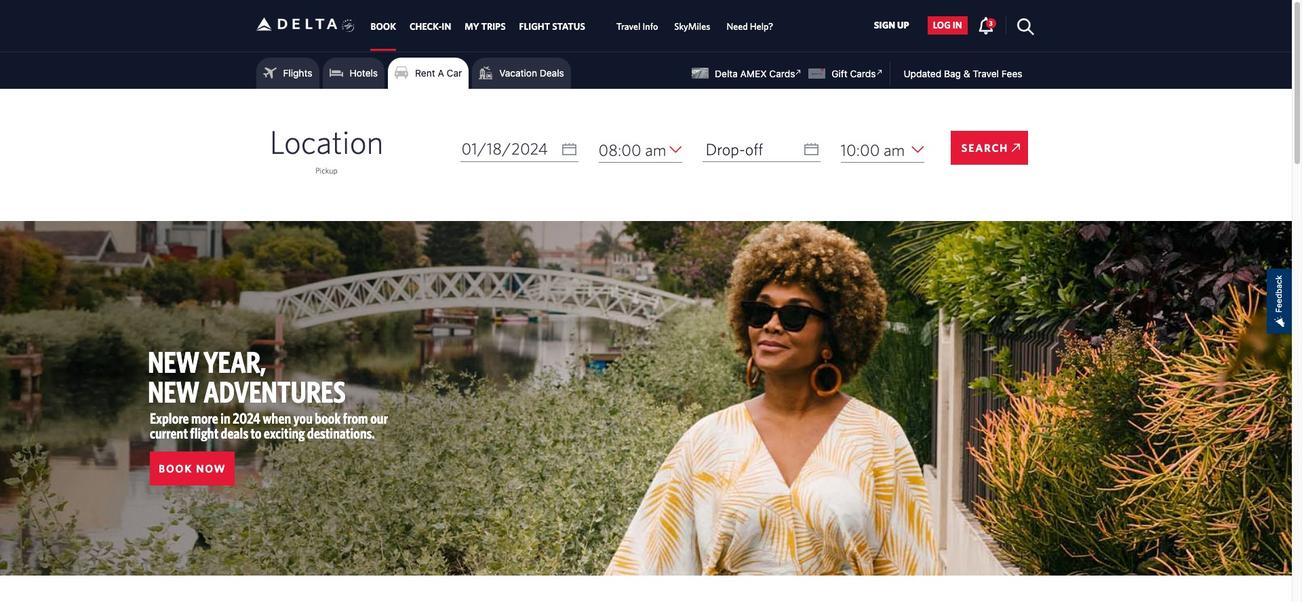 Task type: locate. For each thing, give the bounding box(es) containing it.
book link
[[371, 14, 396, 39]]

now
[[196, 463, 226, 475]]

up
[[897, 20, 909, 31]]

year,
[[204, 345, 266, 379]]

0 vertical spatial travel
[[616, 21, 640, 32]]

travel info link
[[616, 14, 658, 39]]

need help?
[[727, 21, 773, 32]]

check-
[[410, 21, 442, 32]]

in
[[442, 21, 451, 32]]

sign
[[874, 20, 895, 31]]

check-in
[[410, 21, 451, 32]]

0 horizontal spatial in
[[221, 410, 230, 427]]

my trips
[[465, 21, 506, 32]]

pickup
[[316, 165, 338, 175]]

book right skyteam image
[[371, 21, 396, 32]]

1 horizontal spatial this link opens another site in a new window that may not follow the same accessibility policies as delta air lines. image
[[873, 66, 886, 79]]

destinations.
[[307, 425, 375, 442]]

2 new from the top
[[148, 374, 199, 409]]

hotels
[[350, 67, 378, 79]]

0 horizontal spatial book
[[159, 463, 193, 475]]

updated bag & travel fees link
[[890, 68, 1022, 79]]

0 vertical spatial in
[[953, 20, 962, 31]]

this link opens another site in a new window that may not follow the same accessibility policies as delta air lines. image
[[792, 66, 805, 79], [873, 66, 886, 79]]

delta
[[715, 68, 738, 79]]

search
[[962, 142, 1009, 154]]

book left now
[[159, 463, 193, 475]]

skymiles
[[674, 21, 710, 32]]

log
[[933, 20, 951, 31]]

travel right &
[[973, 68, 999, 79]]

0 horizontal spatial cards
[[769, 68, 795, 79]]

in inside explore more in 2024 when you book from our current flight deals to exciting destinations.
[[221, 410, 230, 427]]

in right log
[[953, 20, 962, 31]]

book
[[315, 410, 341, 427]]

travel left info
[[616, 21, 640, 32]]

book inside tab list
[[371, 21, 396, 32]]

0 vertical spatial book
[[371, 21, 396, 32]]

my
[[465, 21, 479, 32]]

this link opens another site in a new window that may not follow the same accessibility policies as delta air lines. image right the gift
[[873, 66, 886, 79]]

1 horizontal spatial cards
[[850, 68, 876, 79]]

1 vertical spatial in
[[221, 410, 230, 427]]

flights
[[283, 67, 312, 79]]

None date field
[[460, 136, 578, 162], [702, 136, 820, 162], [460, 136, 578, 162], [702, 136, 820, 162]]

0 horizontal spatial this link opens another site in a new window that may not follow the same accessibility policies as delta air lines. image
[[792, 66, 805, 79]]

this link opens another site in a new window that may not follow the same accessibility policies as delta air lines. image inside delta amex cards link
[[792, 66, 805, 79]]

deals
[[221, 425, 248, 442]]

1 horizontal spatial travel
[[973, 68, 999, 79]]

in inside log in button
[[953, 20, 962, 31]]

cards right the gift
[[850, 68, 876, 79]]

tab list
[[364, 0, 781, 51]]

new
[[148, 345, 199, 379], [148, 374, 199, 409]]

in
[[953, 20, 962, 31], [221, 410, 230, 427]]

in right more
[[221, 410, 230, 427]]

1 vertical spatial book
[[159, 463, 193, 475]]

1 vertical spatial travel
[[973, 68, 999, 79]]

flights link
[[263, 63, 312, 83]]

&
[[964, 68, 970, 79]]

1 horizontal spatial in
[[953, 20, 962, 31]]

check-in link
[[410, 14, 451, 39]]

to
[[251, 425, 262, 442]]

rent a car
[[415, 67, 462, 79]]

book
[[371, 21, 396, 32], [159, 463, 193, 475]]

trips
[[481, 21, 506, 32]]

this link opens another site in a new window that may not follow the same accessibility policies as delta air lines. image left the gift
[[792, 66, 805, 79]]

cards right amex
[[769, 68, 795, 79]]

need
[[727, 21, 748, 32]]

delta amex cards link
[[692, 66, 805, 79]]

1 horizontal spatial book
[[371, 21, 396, 32]]

book inside 'link'
[[159, 463, 193, 475]]

gift
[[832, 68, 848, 79]]

travel
[[616, 21, 640, 32], [973, 68, 999, 79]]

2 this link opens another site in a new window that may not follow the same accessibility policies as delta air lines. image from the left
[[873, 66, 886, 79]]

vacation
[[499, 67, 537, 79]]

gift cards link
[[809, 66, 886, 79]]

need help? link
[[727, 14, 773, 39]]

this link opens another site in a new window that may not follow the same accessibility policies as delta air lines. image inside gift cards link
[[873, 66, 886, 79]]

1 this link opens another site in a new window that may not follow the same accessibility policies as delta air lines. image from the left
[[792, 66, 805, 79]]

you
[[293, 410, 313, 427]]

vacation deals
[[499, 67, 564, 79]]

2 cards from the left
[[850, 68, 876, 79]]

bag
[[944, 68, 961, 79]]

more
[[191, 410, 218, 427]]

1 new from the top
[[148, 345, 199, 379]]

amex
[[740, 68, 767, 79]]

sign up
[[874, 20, 909, 31]]

cards
[[769, 68, 795, 79], [850, 68, 876, 79]]



Task type: describe. For each thing, give the bounding box(es) containing it.
flight
[[190, 425, 219, 442]]

book now
[[159, 463, 226, 475]]

book for book
[[371, 21, 396, 32]]

explore more in 2024 when you book from our current flight deals to exciting destinations. link
[[150, 410, 388, 442]]

2024
[[233, 410, 260, 427]]

3
[[989, 19, 993, 27]]

vacation deals link
[[479, 63, 564, 83]]

updated
[[904, 68, 941, 79]]

this link opens another site in a new window that may not follow the same accessibility policies as delta air lines. image for gift cards
[[873, 66, 886, 79]]

rent
[[415, 67, 435, 79]]

this link opens another site in a new window that may not follow the same accessibility policies as delta air lines. image for delta amex cards
[[792, 66, 805, 79]]

log in button
[[928, 16, 968, 34]]

sign up link
[[868, 16, 915, 34]]

from
[[343, 410, 368, 427]]

location
[[270, 123, 384, 161]]

explore more in 2024 when you book from our current flight deals to exciting destinations.
[[150, 410, 388, 442]]

our
[[370, 410, 388, 427]]

exciting
[[264, 425, 305, 442]]

book for book now
[[159, 463, 193, 475]]

fees
[[1002, 68, 1022, 79]]

updated bag & travel fees
[[904, 68, 1022, 79]]

explore
[[150, 410, 189, 427]]

when
[[263, 410, 291, 427]]

skyteam image
[[342, 5, 355, 47]]

book now link
[[150, 452, 235, 486]]

location pickup
[[270, 123, 384, 175]]

car
[[447, 67, 462, 79]]

new year, new adventures
[[148, 345, 346, 409]]

travel info
[[616, 21, 658, 32]]

delta air lines image
[[256, 3, 337, 45]]

flight
[[519, 21, 550, 32]]

a
[[438, 67, 444, 79]]

search button
[[950, 131, 1028, 165]]

help?
[[750, 21, 773, 32]]

skymiles link
[[674, 14, 710, 39]]

gift cards
[[832, 68, 876, 79]]

log in
[[933, 20, 962, 31]]

deals
[[540, 67, 564, 79]]

1 cards from the left
[[769, 68, 795, 79]]

flight status link
[[519, 14, 585, 39]]

3 link
[[978, 16, 996, 34]]

current
[[150, 425, 188, 442]]

delta amex cards
[[715, 68, 795, 79]]

hotels link
[[329, 63, 378, 83]]

0 horizontal spatial travel
[[616, 21, 640, 32]]

flight status
[[519, 21, 585, 32]]

adventures
[[204, 374, 346, 409]]

status
[[552, 21, 585, 32]]

my trips link
[[465, 14, 506, 39]]

rent a car link
[[395, 63, 462, 83]]

tab list containing book
[[364, 0, 781, 51]]

info
[[643, 21, 658, 32]]



Task type: vqa. For each thing, say whether or not it's contained in the screenshot.
THIRD
no



